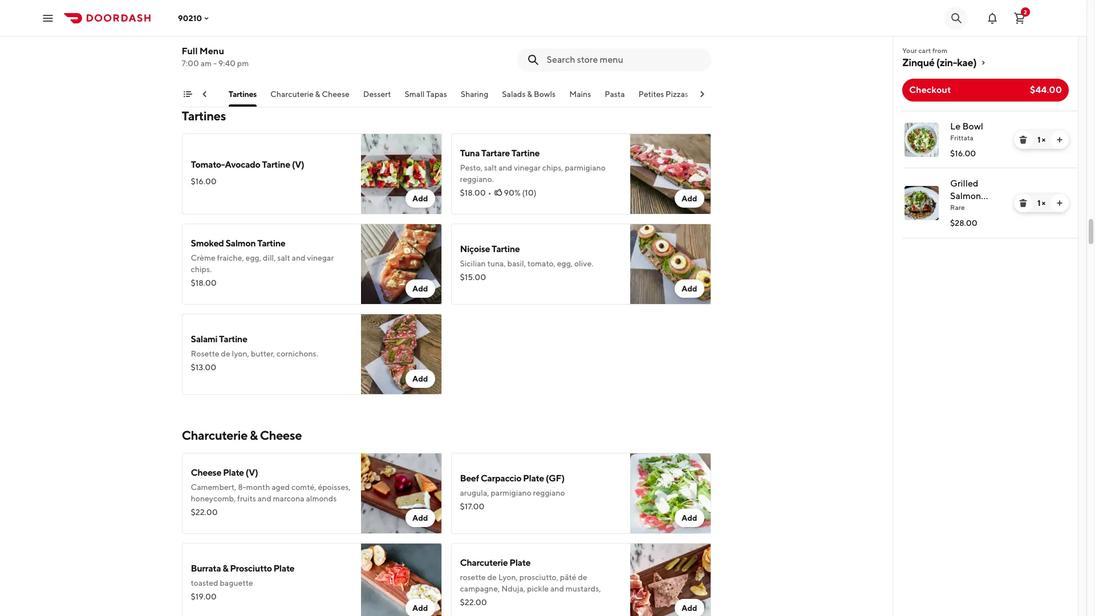 Task type: vqa. For each thing, say whether or not it's contained in the screenshot.
& in the Button
yes



Task type: describe. For each thing, give the bounding box(es) containing it.
$22.00 inside cheese plate (v) camembert, 8-month aged comté,  époisses, honeycomb, fruits and marcona almonds $22.00
[[191, 508, 218, 517]]

tuna tartare tartine image
[[630, 134, 711, 215]]

menu
[[200, 46, 224, 56]]

0 vertical spatial $16.00
[[951, 149, 977, 158]]

1 for le bowl
[[1038, 135, 1041, 144]]

kae)
[[958, 56, 977, 68]]

salt inside tuna tartare tartine pesto, salt and vinegar chips, parmigiano reggiano.
[[484, 163, 497, 172]]

your
[[903, 46, 918, 55]]

remove item from cart image for le bowl
[[1019, 135, 1028, 144]]

add for tomato-avocado tartine (v)
[[413, 194, 428, 203]]

add button for smoked salmon tartine
[[406, 280, 435, 298]]

campagne,
[[460, 584, 500, 593]]

rare
[[951, 203, 965, 212]]

pesto,
[[460, 163, 483, 172]]

dessert
[[363, 90, 391, 99]]

cart
[[919, 46, 931, 55]]

remove item from cart image for grilled salmon plate (gf)
[[1019, 199, 1028, 208]]

plates button
[[193, 88, 215, 107]]

avocado
[[225, 159, 261, 170]]

toasted
[[191, 579, 218, 588]]

egg, inside 'niçoise tartine sicilian tuna, basil, tomato, egg, olive. $15.00'
[[557, 259, 573, 268]]

frittata
[[951, 134, 974, 142]]

vinegar inside tuna tartare tartine pesto, salt and vinegar chips, parmigiano reggiano.
[[514, 163, 541, 172]]

full menu 7:00 am - 9:40 pm
[[182, 46, 249, 68]]

$18.00 •
[[460, 188, 492, 197]]

arugula,
[[460, 488, 489, 498]]

smoked for smoked salmon tartine
[[191, 238, 224, 249]]

1 horizontal spatial tartines
[[229, 90, 257, 99]]

add for beef carpaccio plate (gf)
[[682, 514, 698, 523]]

sharing
[[461, 90, 489, 99]]

rosette
[[191, 349, 219, 358]]

burrata
[[191, 563, 221, 574]]

lyon,
[[499, 573, 518, 582]]

and inside charcuterie plate rosette de lyon, prosciutto, pâté de campagne, nduja, pickle and mustards, $22.00
[[551, 584, 564, 593]]

$15.00
[[460, 273, 486, 282]]

from
[[933, 46, 948, 55]]

grilled
[[951, 178, 979, 189]]

baguette
[[220, 579, 253, 588]]

tartine inside 'niçoise tartine sicilian tuna, basil, tomato, egg, olive. $15.00'
[[492, 244, 520, 255]]

90210
[[178, 13, 202, 23]]

olive.
[[575, 259, 594, 268]]

salami
[[191, 334, 218, 345]]

or
[[299, 24, 306, 33]]

-
[[213, 59, 217, 68]]

pm
[[237, 59, 249, 68]]

add for charcuterie plate
[[682, 604, 698, 613]]

list containing le bowl
[[894, 111, 1079, 239]]

sicilian
[[460, 259, 486, 268]]

bowl
[[963, 121, 984, 132]]

2 button
[[1009, 7, 1032, 29]]

charcuterie & cheese button
[[270, 88, 350, 107]]

camembert,
[[191, 483, 236, 492]]

petites pizzas
[[639, 90, 689, 99]]

(zin-
[[937, 56, 958, 68]]

plates
[[193, 90, 215, 99]]

8-
[[238, 483, 246, 492]]

small tapas
[[405, 90, 447, 99]]

1 vertical spatial charcuterie & cheese
[[182, 428, 302, 443]]

salami tartine image
[[361, 314, 442, 395]]

tomato-avocado tartine (v)
[[191, 159, 304, 170]]

(v) inside cheese plate (v) camembert, 8-month aged comté,  époisses, honeycomb, fruits and marcona almonds $22.00
[[246, 467, 258, 478]]

beef carpaccio plate (gf) arugula, parmigiano reggiano $17.00
[[460, 473, 565, 511]]

pickle
[[527, 584, 549, 593]]

notification bell image
[[986, 11, 1000, 25]]

•
[[488, 188, 492, 197]]

scroll menu navigation right image
[[698, 90, 707, 99]]

add button for salami tartine
[[406, 370, 435, 388]]

mains
[[570, 90, 591, 99]]

add for tuna tartare tartine
[[682, 194, 698, 203]]

cornichons.
[[277, 349, 318, 358]]

reggiano.
[[460, 175, 494, 184]]

$44.00
[[1031, 84, 1063, 95]]

aged
[[272, 483, 290, 492]]

salad
[[191, 35, 210, 45]]

carpaccio inside beef carpaccio plate (gf) arugula, parmigiano reggiano $17.00
[[481, 473, 522, 484]]

egg, inside smoked salmon tartine crème fraiche, egg, dill, salt and vinegar chips. $18.00
[[246, 253, 261, 263]]

Item Search search field
[[547, 54, 702, 66]]

butter,
[[251, 349, 275, 358]]

$17.00
[[460, 502, 485, 511]]

salads
[[502, 90, 526, 99]]

7:00
[[182, 59, 199, 68]]

tomato-
[[191, 159, 225, 170]]

full
[[182, 46, 198, 56]]

beef
[[460, 473, 479, 484]]

with
[[191, 24, 207, 33]]

0 horizontal spatial $16.00
[[191, 177, 217, 186]]

90% (10)
[[504, 188, 537, 197]]

(gf) for smoked salmon carpaccio (gf) with potato gratin dauphinois or avocado salad $19.00
[[300, 9, 319, 19]]

tartine for salmon
[[257, 238, 286, 249]]

gratin
[[234, 24, 255, 33]]

beef carpaccio plate (gf) image
[[630, 453, 711, 534]]

(10)
[[523, 188, 537, 197]]

pizzas
[[666, 90, 689, 99]]

90210 button
[[178, 13, 211, 23]]

dill,
[[263, 253, 276, 263]]

salmon for plate
[[951, 191, 982, 201]]

your cart from
[[903, 46, 948, 55]]

grilled salmon plate (gf)
[[951, 178, 994, 214]]

carpaccio inside smoked salmon carpaccio (gf) with potato gratin dauphinois or avocado salad $19.00
[[257, 9, 298, 19]]

pasta
[[605, 90, 625, 99]]

parmigiano inside beef carpaccio plate (gf) arugula, parmigiano reggiano $17.00
[[491, 488, 532, 498]]

basil,
[[508, 259, 526, 268]]

cheese inside cheese plate (v) camembert, 8-month aged comté,  époisses, honeycomb, fruits and marcona almonds $22.00
[[191, 467, 221, 478]]

tuna,
[[488, 259, 506, 268]]

90%
[[504, 188, 521, 197]]

grilled salmon plate (gf) image
[[905, 186, 939, 220]]

add for cheese plate (v)
[[413, 514, 428, 523]]

le
[[951, 121, 961, 132]]

burrata & prosciutto plate toasted baguette $19.00
[[191, 563, 295, 601]]

am
[[201, 59, 212, 68]]

plate inside grilled salmon plate (gf)
[[951, 203, 972, 214]]

0 horizontal spatial charcuterie
[[182, 428, 248, 443]]



Task type: locate. For each thing, give the bounding box(es) containing it.
0 horizontal spatial vinegar
[[307, 253, 334, 263]]

carpaccio up dauphinois
[[257, 9, 298, 19]]

salmon inside smoked salmon tartine crème fraiche, egg, dill, salt and vinegar chips. $18.00
[[226, 238, 256, 249]]

0 vertical spatial charcuterie & cheese
[[270, 90, 350, 99]]

vinegar
[[514, 163, 541, 172], [307, 253, 334, 263]]

tartine for avocado
[[262, 159, 290, 170]]

0 vertical spatial cheese
[[322, 90, 350, 99]]

vinegar right dill,
[[307, 253, 334, 263]]

small tapas button
[[405, 88, 447, 107]]

zinqué (zin-kae) link
[[903, 56, 1069, 70]]

&
[[315, 90, 320, 99], [527, 90, 533, 99], [250, 428, 258, 443], [223, 563, 228, 574]]

de up 'mustards,'
[[578, 573, 588, 582]]

plate inside beef carpaccio plate (gf) arugula, parmigiano reggiano $17.00
[[523, 473, 544, 484]]

tartines right pizzas
[[702, 90, 731, 99]]

2 horizontal spatial de
[[578, 573, 588, 582]]

0 vertical spatial vinegar
[[514, 163, 541, 172]]

avocado
[[308, 24, 338, 33]]

1 vertical spatial cheese
[[260, 428, 302, 443]]

0 vertical spatial carpaccio
[[257, 9, 298, 19]]

plate up $28.00
[[951, 203, 972, 214]]

cheese inside button
[[322, 90, 350, 99]]

tartine inside tuna tartare tartine pesto, salt and vinegar chips, parmigiano reggiano.
[[512, 148, 540, 159]]

0 vertical spatial 1 ×
[[1038, 135, 1046, 144]]

$18.00 down chips.
[[191, 278, 217, 288]]

2 × from the top
[[1042, 199, 1046, 208]]

salt down tartare
[[484, 163, 497, 172]]

list
[[894, 111, 1079, 239]]

parmigiano right "arugula,"
[[491, 488, 532, 498]]

cheese up camembert,
[[191, 467, 221, 478]]

(gf) for grilled salmon plate (gf)
[[974, 203, 994, 214]]

salmon up "gratin"
[[226, 9, 256, 19]]

salt right dill,
[[278, 253, 290, 263]]

potato
[[208, 24, 232, 33]]

zinqué
[[903, 56, 935, 68]]

salmon inside grilled salmon plate (gf)
[[951, 191, 982, 201]]

cheese plate (v) image
[[361, 453, 442, 534]]

niçoise tartine image
[[630, 224, 711, 305]]

$18.00 down the reggiano.
[[460, 188, 486, 197]]

show menu categories image
[[183, 90, 192, 99]]

niçoise
[[460, 244, 490, 255]]

de left lyon,
[[488, 573, 497, 582]]

add button for beef carpaccio plate (gf)
[[675, 509, 704, 527]]

1 vertical spatial parmigiano
[[491, 488, 532, 498]]

1 1 from the top
[[1038, 135, 1041, 144]]

1 vertical spatial (gf)
[[974, 203, 994, 214]]

1 remove item from cart image from the top
[[1019, 135, 1028, 144]]

charcuterie plate image
[[630, 543, 711, 616]]

1 vertical spatial carpaccio
[[481, 473, 522, 484]]

1 smoked from the top
[[191, 9, 224, 19]]

(gf) inside smoked salmon carpaccio (gf) with potato gratin dauphinois or avocado salad $19.00
[[300, 9, 319, 19]]

2 horizontal spatial cheese
[[322, 90, 350, 99]]

2 1 from the top
[[1038, 199, 1041, 208]]

1 horizontal spatial vinegar
[[514, 163, 541, 172]]

tartine right avocado
[[262, 159, 290, 170]]

vinegar inside smoked salmon tartine crème fraiche, egg, dill, salt and vinegar chips. $18.00
[[307, 253, 334, 263]]

add button for charcuterie plate
[[675, 599, 704, 616]]

0 vertical spatial $18.00
[[460, 188, 486, 197]]

charcuterie inside charcuterie plate rosette de lyon, prosciutto, pâté de campagne, nduja, pickle and mustards, $22.00
[[460, 558, 508, 568]]

2 vertical spatial salmon
[[226, 238, 256, 249]]

smoked up with
[[191, 9, 224, 19]]

tartines button
[[702, 88, 731, 107]]

1 vertical spatial $18.00
[[191, 278, 217, 288]]

smoked inside smoked salmon carpaccio (gf) with potato gratin dauphinois or avocado salad $19.00
[[191, 9, 224, 19]]

époisses,
[[318, 483, 351, 492]]

plate inside burrata & prosciutto plate toasted baguette $19.00
[[274, 563, 295, 574]]

1 horizontal spatial salt
[[484, 163, 497, 172]]

add
[[413, 194, 428, 203], [682, 194, 698, 203], [413, 284, 428, 293], [682, 284, 698, 293], [413, 374, 428, 383], [413, 514, 428, 523], [682, 514, 698, 523], [413, 604, 428, 613], [682, 604, 698, 613]]

salt
[[484, 163, 497, 172], [278, 253, 290, 263]]

1 vertical spatial $22.00
[[460, 598, 487, 607]]

plate up 8-
[[223, 467, 244, 478]]

$16.00 down frittata
[[951, 149, 977, 158]]

cheese plate (v) camembert, 8-month aged comté,  époisses, honeycomb, fruits and marcona almonds $22.00
[[191, 467, 351, 517]]

1 vertical spatial 1
[[1038, 199, 1041, 208]]

plate right the prosciutto
[[274, 563, 295, 574]]

(v)
[[292, 159, 304, 170], [246, 467, 258, 478]]

plate
[[951, 203, 972, 214], [223, 467, 244, 478], [523, 473, 544, 484], [510, 558, 531, 568], [274, 563, 295, 574]]

tartine up tuna,
[[492, 244, 520, 255]]

smoked salmon carpaccio (gf) image
[[361, 0, 442, 75]]

0 vertical spatial salt
[[484, 163, 497, 172]]

1 horizontal spatial charcuterie
[[270, 90, 314, 99]]

1
[[1038, 135, 1041, 144], [1038, 199, 1041, 208]]

tartine right tartare
[[512, 148, 540, 159]]

1 $19.00 from the top
[[191, 49, 217, 58]]

0 vertical spatial 1
[[1038, 135, 1041, 144]]

(v) right avocado
[[292, 159, 304, 170]]

burrata & prosciutto plate image
[[361, 543, 442, 616]]

de inside 'salami tartine rosette de lyon, butter, cornichons. $13.00'
[[221, 349, 230, 358]]

1 for grilled salmon plate (gf)
[[1038, 199, 1041, 208]]

2 $19.00 from the top
[[191, 592, 217, 601]]

add one to cart image for le bowl
[[1056, 135, 1065, 144]]

1 vertical spatial ×
[[1042, 199, 1046, 208]]

honeycomb,
[[191, 494, 236, 503]]

dauphinois
[[257, 24, 297, 33]]

2 add one to cart image from the top
[[1056, 199, 1065, 208]]

de for salami
[[221, 349, 230, 358]]

fraiche,
[[217, 253, 244, 263]]

1 vertical spatial $16.00
[[191, 177, 217, 186]]

plate inside charcuterie plate rosette de lyon, prosciutto, pâté de campagne, nduja, pickle and mustards, $22.00
[[510, 558, 531, 568]]

1 vertical spatial remove item from cart image
[[1019, 199, 1028, 208]]

de left 'lyon,'
[[221, 349, 230, 358]]

(gf) up $28.00
[[974, 203, 994, 214]]

fruits
[[237, 494, 256, 503]]

×
[[1042, 135, 1046, 144], [1042, 199, 1046, 208]]

lyon,
[[232, 349, 249, 358]]

(gf) for beef carpaccio plate (gf) arugula, parmigiano reggiano $17.00
[[546, 473, 565, 484]]

0 vertical spatial $19.00
[[191, 49, 217, 58]]

$19.00 down toasted
[[191, 592, 217, 601]]

2 items, open order cart image
[[1014, 11, 1027, 25]]

0 horizontal spatial de
[[221, 349, 230, 358]]

prosciutto,
[[520, 573, 559, 582]]

1 horizontal spatial egg,
[[557, 259, 573, 268]]

(gf) inside beef carpaccio plate (gf) arugula, parmigiano reggiano $17.00
[[546, 473, 565, 484]]

0 horizontal spatial $22.00
[[191, 508, 218, 517]]

and right dill,
[[292, 253, 306, 263]]

mains button
[[570, 88, 591, 107]]

2 1 × from the top
[[1038, 199, 1046, 208]]

add for salami tartine
[[413, 374, 428, 383]]

niçoise tartine sicilian tuna, basil, tomato, egg, olive. $15.00
[[460, 244, 594, 282]]

2 vertical spatial charcuterie
[[460, 558, 508, 568]]

$19.00
[[191, 49, 217, 58], [191, 592, 217, 601]]

(v) up month
[[246, 467, 258, 478]]

plate inside cheese plate (v) camembert, 8-month aged comté,  époisses, honeycomb, fruits and marcona almonds $22.00
[[223, 467, 244, 478]]

small
[[405, 90, 425, 99]]

(gf) inside grilled salmon plate (gf)
[[974, 203, 994, 214]]

tartare
[[482, 148, 510, 159]]

0 horizontal spatial carpaccio
[[257, 9, 298, 19]]

marcona
[[273, 494, 305, 503]]

1 × for grilled salmon plate (gf)
[[1038, 199, 1046, 208]]

0 horizontal spatial (v)
[[246, 467, 258, 478]]

de for charcuterie
[[488, 573, 497, 582]]

0 vertical spatial smoked
[[191, 9, 224, 19]]

1 horizontal spatial carpaccio
[[481, 473, 522, 484]]

0 vertical spatial (gf)
[[300, 9, 319, 19]]

tartine for tartare
[[512, 148, 540, 159]]

pasta button
[[605, 88, 625, 107]]

tartines down plates button
[[182, 108, 226, 123]]

egg,
[[246, 253, 261, 263], [557, 259, 573, 268]]

salmon inside smoked salmon carpaccio (gf) with potato gratin dauphinois or avocado salad $19.00
[[226, 9, 256, 19]]

salads & bowls button
[[502, 88, 556, 107]]

smoked inside smoked salmon tartine crème fraiche, egg, dill, salt and vinegar chips. $18.00
[[191, 238, 224, 249]]

checkout
[[910, 84, 952, 95]]

1 horizontal spatial cheese
[[260, 428, 302, 443]]

salads & bowls
[[502, 90, 556, 99]]

0 horizontal spatial parmigiano
[[491, 488, 532, 498]]

prosciutto
[[230, 563, 272, 574]]

bowls
[[534, 90, 556, 99]]

plate up reggiano
[[523, 473, 544, 484]]

1 vertical spatial salmon
[[951, 191, 982, 201]]

and down tartare
[[499, 163, 513, 172]]

smoked salmon carpaccio (gf) with potato gratin dauphinois or avocado salad $19.00
[[191, 9, 338, 58]]

2 vertical spatial (gf)
[[546, 473, 565, 484]]

add one to cart image
[[1056, 135, 1065, 144], [1056, 199, 1065, 208]]

0 horizontal spatial tartines
[[182, 108, 226, 123]]

1 horizontal spatial (gf)
[[546, 473, 565, 484]]

0 vertical spatial salmon
[[226, 9, 256, 19]]

and inside smoked salmon tartine crème fraiche, egg, dill, salt and vinegar chips. $18.00
[[292, 253, 306, 263]]

le bowl frittata
[[951, 121, 984, 142]]

0 horizontal spatial egg,
[[246, 253, 261, 263]]

carpaccio
[[257, 9, 298, 19], [481, 473, 522, 484]]

tomato-avocado tartine (v) image
[[361, 134, 442, 215]]

1 horizontal spatial parmigiano
[[565, 163, 606, 172]]

× for le bowl
[[1042, 135, 1046, 144]]

2 horizontal spatial (gf)
[[974, 203, 994, 214]]

0 horizontal spatial $18.00
[[191, 278, 217, 288]]

reggiano
[[533, 488, 565, 498]]

$22.00 inside charcuterie plate rosette de lyon, prosciutto, pâté de campagne, nduja, pickle and mustards, $22.00
[[460, 598, 487, 607]]

tartine inside smoked salmon tartine crème fraiche, egg, dill, salt and vinegar chips. $18.00
[[257, 238, 286, 249]]

1 ×
[[1038, 135, 1046, 144], [1038, 199, 1046, 208]]

1 vertical spatial charcuterie
[[182, 428, 248, 443]]

scroll menu navigation left image
[[200, 90, 209, 99]]

smoked for smoked salmon carpaccio (gf)
[[191, 9, 224, 19]]

0 vertical spatial (v)
[[292, 159, 304, 170]]

$16.00 down tomato-
[[191, 177, 217, 186]]

egg, left olive.
[[557, 259, 573, 268]]

add button
[[406, 189, 435, 208], [675, 189, 704, 208], [406, 280, 435, 298], [675, 280, 704, 298], [406, 370, 435, 388], [406, 509, 435, 527], [675, 509, 704, 527], [406, 599, 435, 616], [675, 599, 704, 616]]

tartine
[[512, 148, 540, 159], [262, 159, 290, 170], [257, 238, 286, 249], [492, 244, 520, 255], [219, 334, 247, 345]]

$28.00
[[951, 219, 978, 228]]

1 × for le bowl
[[1038, 135, 1046, 144]]

2 horizontal spatial tartines
[[702, 90, 731, 99]]

0 horizontal spatial (gf)
[[300, 9, 319, 19]]

smoked salmon tartine crème fraiche, egg, dill, salt and vinegar chips. $18.00
[[191, 238, 334, 288]]

le bowl image
[[905, 123, 939, 157]]

0 vertical spatial remove item from cart image
[[1019, 135, 1028, 144]]

2 remove item from cart image from the top
[[1019, 199, 1028, 208]]

cheese
[[322, 90, 350, 99], [260, 428, 302, 443], [191, 467, 221, 478]]

$22.00 down "honeycomb,"
[[191, 508, 218, 517]]

chips.
[[191, 265, 212, 274]]

× for grilled salmon plate (gf)
[[1042, 199, 1046, 208]]

1 vertical spatial salt
[[278, 253, 290, 263]]

crème
[[191, 253, 216, 263]]

1 horizontal spatial $16.00
[[951, 149, 977, 158]]

1 horizontal spatial de
[[488, 573, 497, 582]]

parmigiano
[[565, 163, 606, 172], [491, 488, 532, 498]]

1 vertical spatial (v)
[[246, 467, 258, 478]]

$22.00 down "campagne," on the bottom of page
[[460, 598, 487, 607]]

$18.00 inside smoked salmon tartine crème fraiche, egg, dill, salt and vinegar chips. $18.00
[[191, 278, 217, 288]]

add for burrata & prosciutto plate
[[413, 604, 428, 613]]

add button for niçoise tartine
[[675, 280, 704, 298]]

1 horizontal spatial $22.00
[[460, 598, 487, 607]]

add button for cheese plate (v)
[[406, 509, 435, 527]]

(gf)
[[300, 9, 319, 19], [974, 203, 994, 214], [546, 473, 565, 484]]

tartine up 'lyon,'
[[219, 334, 247, 345]]

salmon up fraiche, at the left top of page
[[226, 238, 256, 249]]

parmigiano inside tuna tartare tartine pesto, salt and vinegar chips, parmigiano reggiano.
[[565, 163, 606, 172]]

0 horizontal spatial cheese
[[191, 467, 221, 478]]

0 vertical spatial ×
[[1042, 135, 1046, 144]]

sharing button
[[461, 88, 489, 107]]

add for niçoise tartine
[[682, 284, 698, 293]]

1 vertical spatial $19.00
[[191, 592, 217, 601]]

pâté
[[560, 573, 577, 582]]

$19.00 inside burrata & prosciutto plate toasted baguette $19.00
[[191, 592, 217, 601]]

0 vertical spatial add one to cart image
[[1056, 135, 1065, 144]]

add one to cart image for grilled salmon plate (gf)
[[1056, 199, 1065, 208]]

1 horizontal spatial $18.00
[[460, 188, 486, 197]]

salmon for carpaccio
[[226, 9, 256, 19]]

& inside burrata & prosciutto plate toasted baguette $19.00
[[223, 563, 228, 574]]

0 vertical spatial $22.00
[[191, 508, 218, 517]]

smoked
[[191, 9, 224, 19], [191, 238, 224, 249]]

and down month
[[258, 494, 271, 503]]

cheese up the 'aged'
[[260, 428, 302, 443]]

vinegar up (10)
[[514, 163, 541, 172]]

tartines down pm
[[229, 90, 257, 99]]

remove item from cart image
[[1019, 135, 1028, 144], [1019, 199, 1028, 208]]

2 smoked from the top
[[191, 238, 224, 249]]

add for smoked salmon tartine
[[413, 284, 428, 293]]

smoked salmon tartine image
[[361, 224, 442, 305]]

tartine up dill,
[[257, 238, 286, 249]]

$19.00 inside smoked salmon carpaccio (gf) with potato gratin dauphinois or avocado salad $19.00
[[191, 49, 217, 58]]

chips,
[[543, 163, 564, 172]]

1 vertical spatial add one to cart image
[[1056, 199, 1065, 208]]

0 vertical spatial charcuterie
[[270, 90, 314, 99]]

$18.00
[[460, 188, 486, 197], [191, 278, 217, 288]]

petites pizzas button
[[639, 88, 689, 107]]

salami tartine rosette de lyon, butter, cornichons. $13.00
[[191, 334, 318, 372]]

add button for tuna tartare tartine
[[675, 189, 704, 208]]

2
[[1024, 8, 1028, 15]]

(gf) up reggiano
[[546, 473, 565, 484]]

add button for burrata & prosciutto plate
[[406, 599, 435, 616]]

open menu image
[[41, 11, 55, 25]]

add button for tomato-avocado tartine (v)
[[406, 189, 435, 208]]

parmigiano right chips,
[[565, 163, 606, 172]]

and inside cheese plate (v) camembert, 8-month aged comté,  époisses, honeycomb, fruits and marcona almonds $22.00
[[258, 494, 271, 503]]

smoked up crème
[[191, 238, 224, 249]]

zinqué (zin-kae)
[[903, 56, 977, 68]]

carpaccio up "arugula,"
[[481, 473, 522, 484]]

salt inside smoked salmon tartine crème fraiche, egg, dill, salt and vinegar chips. $18.00
[[278, 253, 290, 263]]

tartine inside 'salami tartine rosette de lyon, butter, cornichons. $13.00'
[[219, 334, 247, 345]]

egg, left dill,
[[246, 253, 261, 263]]

1 vertical spatial smoked
[[191, 238, 224, 249]]

charcuterie plate rosette de lyon, prosciutto, pâté de campagne, nduja, pickle and mustards, $22.00
[[460, 558, 601, 607]]

charcuterie inside button
[[270, 90, 314, 99]]

1 vertical spatial 1 ×
[[1038, 199, 1046, 208]]

2 vertical spatial cheese
[[191, 467, 221, 478]]

salmon down grilled
[[951, 191, 982, 201]]

and inside tuna tartare tartine pesto, salt and vinegar chips, parmigiano reggiano.
[[499, 163, 513, 172]]

$19.00 up am
[[191, 49, 217, 58]]

charcuterie & cheese
[[270, 90, 350, 99], [182, 428, 302, 443]]

0 vertical spatial parmigiano
[[565, 163, 606, 172]]

tartines
[[229, 90, 257, 99], [702, 90, 731, 99], [182, 108, 226, 123]]

9:40
[[218, 59, 236, 68]]

2 horizontal spatial charcuterie
[[460, 558, 508, 568]]

1 1 × from the top
[[1038, 135, 1046, 144]]

0 horizontal spatial salt
[[278, 253, 290, 263]]

month
[[246, 483, 270, 492]]

salmon for tartine
[[226, 238, 256, 249]]

cheese left dessert
[[322, 90, 350, 99]]

1 add one to cart image from the top
[[1056, 135, 1065, 144]]

plate up lyon,
[[510, 558, 531, 568]]

and down pâté
[[551, 584, 564, 593]]

(gf) up or
[[300, 9, 319, 19]]

1 vertical spatial vinegar
[[307, 253, 334, 263]]

tuna tartare tartine pesto, salt and vinegar chips, parmigiano reggiano.
[[460, 148, 606, 184]]

1 horizontal spatial (v)
[[292, 159, 304, 170]]

1 × from the top
[[1042, 135, 1046, 144]]

mustards,
[[566, 584, 601, 593]]

$13.00
[[191, 363, 216, 372]]



